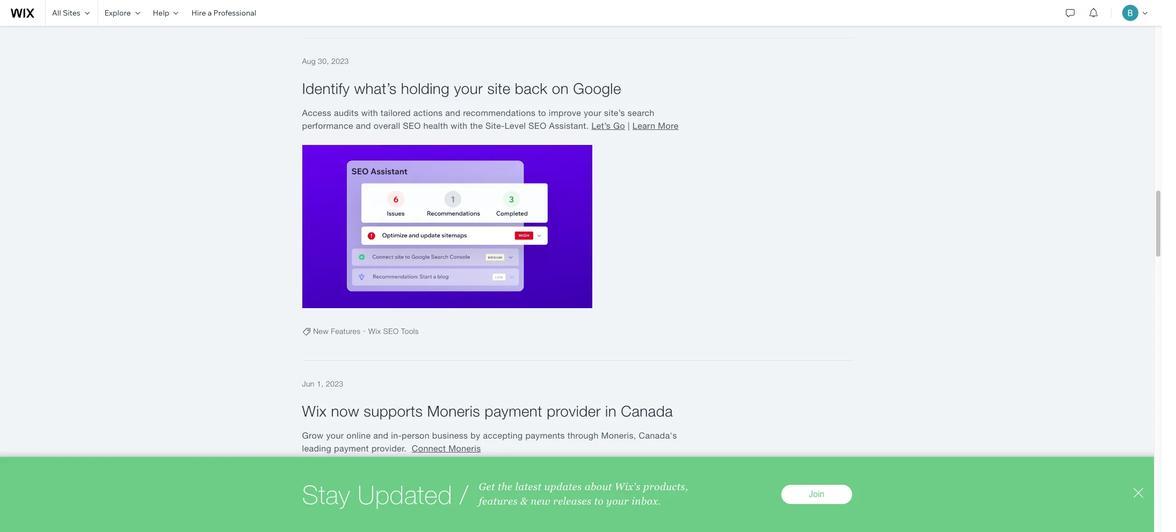 Task type: locate. For each thing, give the bounding box(es) containing it.
all sites
[[52, 8, 80, 18]]

professional
[[213, 8, 256, 18]]

hire a professional link
[[185, 0, 263, 26]]

help button
[[146, 0, 185, 26]]

sites
[[63, 8, 80, 18]]

a
[[208, 8, 212, 18]]



Task type: vqa. For each thing, say whether or not it's contained in the screenshot.
your
no



Task type: describe. For each thing, give the bounding box(es) containing it.
help
[[153, 8, 169, 18]]

all
[[52, 8, 61, 18]]

hire
[[191, 8, 206, 18]]

hire a professional
[[191, 8, 256, 18]]

explore
[[104, 8, 131, 18]]



